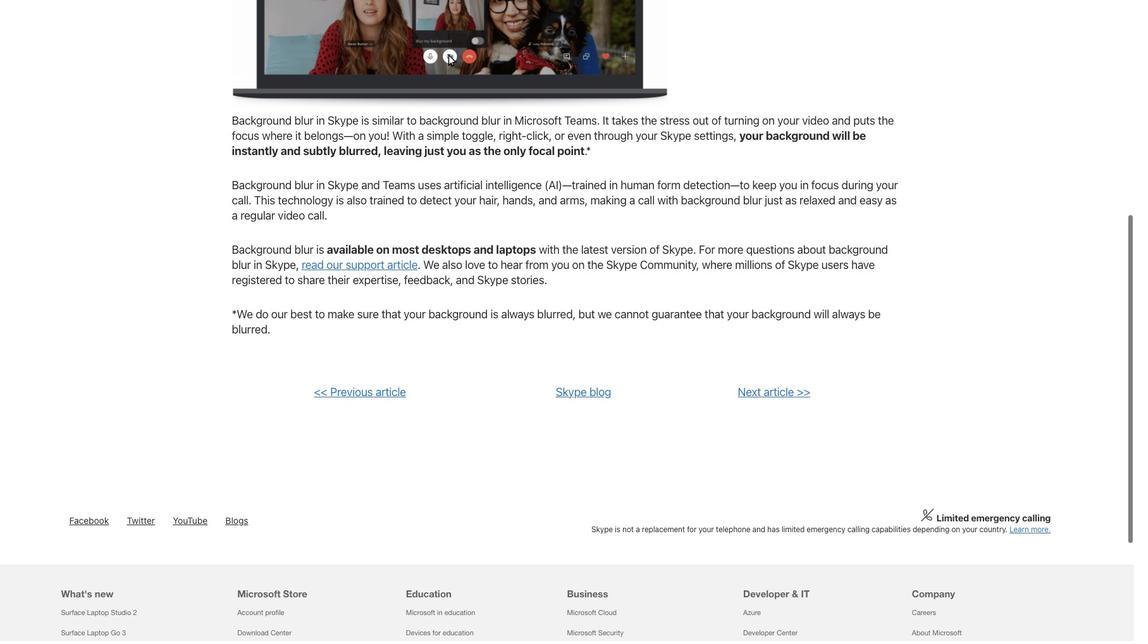 Task type: describe. For each thing, give the bounding box(es) containing it.
center for developer
[[777, 629, 798, 637]]

your down limited
[[963, 525, 978, 535]]

and down "during" on the top of page
[[839, 193, 858, 207]]

microsoft security link
[[567, 629, 624, 637]]

a left regular
[[232, 209, 238, 222]]

company heading
[[913, 565, 1066, 603]]

country.
[[980, 525, 1008, 535]]

microsoft for microsoft cloud
[[567, 609, 597, 617]]

of inside with the latest version of skype. for more questions about background blur in skype,
[[650, 243, 660, 256]]

and up trained
[[362, 178, 380, 192]]

azure link
[[744, 609, 761, 617]]

keep
[[753, 178, 777, 192]]

in up technology at the left top
[[316, 178, 325, 192]]

will inside your background will be instantly and subtly blurred, leaving just you as the only focal point
[[833, 129, 851, 142]]

teams.
[[565, 114, 600, 127]]

0 vertical spatial emergency
[[972, 513, 1021, 524]]

their
[[328, 273, 350, 286]]

focal
[[529, 144, 555, 157]]

1 horizontal spatial calling
[[1023, 513, 1052, 524]]

background for background blur in skype is similar to background blur in microsoft teams. it takes the stress out of turning on your video and puts the focus where it belongs—on you! with a simple toggle, right-click, or even through your skype settings,
[[232, 114, 292, 127]]

intelligence
[[486, 178, 542, 192]]

surface for surface laptop studio 2
[[61, 609, 85, 617]]

technology
[[278, 193, 334, 207]]

microsoft for microsoft in education
[[406, 609, 436, 617]]

to inside *we do our best to make sure that your background is always blurred, but we cannot guarantee that your background will always be blurred.
[[315, 307, 325, 321]]

is inside limited emergency calling skype is not a replacement for your telephone and has limited emergency calling capabilities depending on your country. learn more.
[[615, 525, 621, 535]]

for
[[699, 243, 716, 256]]

0 horizontal spatial call.
[[232, 193, 252, 207]]

learn more. link
[[1010, 525, 1052, 535]]

next article >> link
[[738, 385, 811, 398]]

uses
[[418, 178, 442, 192]]

education
[[406, 588, 452, 600]]

facebook
[[69, 516, 109, 526]]

skype down stress
[[661, 129, 692, 142]]

in inside with the latest version of skype. for more questions about background blur in skype,
[[254, 258, 262, 271]]

subtly
[[303, 144, 337, 157]]

laptop for studio
[[87, 609, 109, 617]]

next
[[738, 385, 761, 398]]

and inside background blur in skype is similar to background blur in microsoft teams. it takes the stress out of turning on your video and puts the focus where it belongs—on you! with a simple toggle, right-click, or even through your skype settings,
[[833, 114, 851, 127]]

feedback,
[[404, 273, 453, 286]]

takes
[[612, 114, 639, 127]]

background down feedback,
[[429, 307, 488, 321]]

point
[[558, 144, 585, 157]]

blur up toggle,
[[482, 114, 501, 127]]

.*
[[585, 144, 591, 157]]

as inside your background will be instantly and subtly blurred, leaving just you as the only focal point
[[469, 144, 481, 157]]

developer & it
[[744, 588, 810, 600]]

easy
[[860, 193, 883, 207]]

article left >>
[[764, 385, 795, 398]]

<<
[[314, 385, 328, 398]]

in up belongs—on
[[316, 114, 325, 127]]

belongs—on
[[304, 129, 366, 142]]

microsoft store heading
[[237, 565, 391, 603]]

and left arms,
[[539, 193, 558, 207]]

cloud
[[599, 609, 617, 617]]

background inside with the latest version of skype. for more questions about background blur in skype,
[[829, 243, 889, 256]]

hands,
[[503, 193, 536, 207]]

company
[[913, 588, 956, 600]]

developer center link
[[744, 629, 798, 637]]

microsoft store
[[237, 588, 308, 600]]

and inside . we also love to hear from you on the skype community, where millions of skype users have registered to share their expertise, feedback, and skype stories.
[[456, 273, 475, 286]]

article right previous
[[376, 385, 406, 398]]

it
[[802, 588, 810, 600]]

community,
[[640, 258, 700, 271]]

business
[[567, 588, 609, 600]]

download
[[237, 629, 269, 637]]

our inside *we do our best to make sure that your background is always blurred, but we cannot guarantee that your background will always be blurred.
[[271, 307, 288, 321]]

out
[[693, 114, 709, 127]]

you!
[[369, 129, 390, 142]]

(ai)—trained
[[545, 178, 607, 192]]

stories.
[[511, 273, 548, 286]]

to down skype,
[[285, 273, 295, 286]]

right-
[[499, 129, 527, 142]]

blog
[[590, 385, 612, 398]]

your down feedback,
[[404, 307, 426, 321]]

is inside background blur in skype is similar to background blur in microsoft teams. it takes the stress out of turning on your video and puts the focus where it belongs—on you! with a simple toggle, right-click, or even through your skype settings,
[[362, 114, 369, 127]]

background inside your background will be instantly and subtly blurred, leaving just you as the only focal point
[[766, 129, 830, 142]]

1 horizontal spatial call.
[[308, 209, 328, 222]]

instantly
[[232, 144, 278, 157]]

do
[[256, 307, 269, 321]]

skype down version at right
[[607, 258, 638, 271]]

available
[[327, 243, 374, 256]]

you inside your background will be instantly and subtly blurred, leaving just you as the only focal point
[[447, 144, 467, 157]]

developer for developer center
[[744, 629, 775, 637]]

will inside *we do our best to make sure that your background is always blurred, but we cannot guarantee that your background will always be blurred.
[[814, 307, 830, 321]]

simple
[[427, 129, 459, 142]]

blur up technology at the left top
[[295, 178, 314, 192]]

download center link
[[237, 629, 292, 637]]

business heading
[[567, 565, 729, 603]]

new
[[95, 588, 114, 600]]

to right love
[[488, 258, 498, 271]]

sure
[[357, 307, 379, 321]]

with the latest version of skype. for more questions about background blur in skype,
[[232, 243, 889, 271]]

is inside background blur in skype and teams uses artificial intelligence (ai)—trained in human form detection—to keep you in focus during your call. this technology is also trained to detect your hair, hands, and arms, making a call with background blur just as relaxed and easy as a regular video call.
[[336, 193, 344, 207]]

has
[[768, 525, 780, 535]]

blur up it
[[295, 114, 314, 127]]

puts
[[854, 114, 876, 127]]

your down millions
[[727, 307, 749, 321]]

surface for surface laptop go 3
[[61, 629, 85, 637]]

leaving
[[384, 144, 422, 157]]

devices for education
[[406, 629, 474, 637]]

most
[[392, 243, 419, 256]]

the right puts
[[879, 114, 895, 127]]

support
[[346, 258, 385, 271]]

what's new
[[61, 588, 114, 600]]

teams
[[383, 178, 416, 192]]

and inside your background will be instantly and subtly blurred, leaving just you as the only focal point
[[281, 144, 301, 157]]

3
[[122, 629, 126, 637]]

blogs link
[[226, 516, 248, 526]]

skype left blog
[[556, 385, 587, 398]]

your down artificial
[[455, 193, 477, 207]]

education for microsoft in education
[[445, 609, 476, 617]]

questions
[[747, 243, 795, 256]]

the inside with the latest version of skype. for more questions about background blur in skype,
[[563, 243, 579, 256]]

for inside footer resource links element
[[433, 629, 441, 637]]

blurred.
[[232, 323, 271, 336]]

only
[[504, 144, 526, 157]]

make
[[328, 307, 355, 321]]

microsoft cloud link
[[567, 609, 617, 617]]

your background will be instantly and subtly blurred, leaving just you as the only focal point
[[232, 129, 867, 157]]

1 that from the left
[[382, 307, 401, 321]]

. we also love to hear from you on the skype community, where millions of skype users have registered to share their expertise, feedback, and skype stories.
[[232, 258, 876, 286]]

for inside limited emergency calling skype is not a replacement for your telephone and has limited emergency calling capabilities depending on your country. learn more.
[[688, 525, 697, 535]]

artificial
[[444, 178, 483, 192]]

also inside . we also love to hear from you on the skype community, where millions of skype users have registered to share their expertise, feedback, and skype stories.
[[443, 258, 463, 271]]

skype up belongs—on
[[328, 114, 359, 127]]

but
[[579, 307, 595, 321]]

just inside your background will be instantly and subtly blurred, leaving just you as the only focal point
[[425, 144, 445, 157]]

your inside your background will be instantly and subtly blurred, leaving just you as the only focal point
[[740, 129, 764, 142]]

1 vertical spatial emergency
[[807, 525, 846, 535]]

skype background blur on desktop image
[[232, 0, 668, 107]]

1 always from the left
[[502, 307, 535, 321]]

on inside . we also love to hear from you on the skype community, where millions of skype users have registered to share their expertise, feedback, and skype stories.
[[573, 258, 585, 271]]

hear
[[501, 258, 523, 271]]

2 horizontal spatial as
[[886, 193, 897, 207]]

skype inside limited emergency calling skype is not a replacement for your telephone and has limited emergency calling capabilities depending on your country. learn more.
[[592, 525, 613, 535]]

form
[[658, 178, 681, 192]]

the inside your background will be instantly and subtly blurred, leaving just you as the only focal point
[[484, 144, 501, 157]]

0 vertical spatial our
[[327, 258, 343, 271]]

twitter link
[[127, 516, 155, 526]]

version
[[611, 243, 647, 256]]

desktops
[[422, 243, 471, 256]]

also inside background blur in skype and teams uses artificial intelligence (ai)—trained in human form detection—to keep you in focus during your call. this technology is also trained to detect your hair, hands, and arms, making a call with background blur just as relaxed and easy as a regular video call.
[[347, 193, 367, 207]]

about
[[913, 629, 931, 637]]

your right turning
[[778, 114, 800, 127]]

background blur in skype and teams uses artificial intelligence (ai)—trained in human form detection—to keep you in focus during your call. this technology is also trained to detect your hair, hands, and arms, making a call with background blur just as relaxed and easy as a regular video call.
[[232, 178, 899, 222]]

store
[[283, 588, 308, 600]]

trained
[[370, 193, 405, 207]]

studio
[[111, 609, 131, 617]]

capabilities
[[872, 525, 911, 535]]

love
[[465, 258, 486, 271]]



Task type: vqa. For each thing, say whether or not it's contained in the screenshot.


Task type: locate. For each thing, give the bounding box(es) containing it.
0 vertical spatial you
[[447, 144, 467, 157]]

background up the this at the left of the page
[[232, 178, 292, 192]]

0 horizontal spatial for
[[433, 629, 441, 637]]

microsoft up click,
[[515, 114, 562, 127]]

skype blog link
[[556, 385, 612, 398]]

click,
[[527, 129, 552, 142]]

background inside background blur in skype is similar to background blur in microsoft teams. it takes the stress out of turning on your video and puts the focus where it belongs—on you! with a simple toggle, right-click, or even through your skype settings,
[[232, 114, 292, 127]]

background up skype,
[[232, 243, 292, 256]]

our right do
[[271, 307, 288, 321]]

azure
[[744, 609, 761, 617]]

0 horizontal spatial just
[[425, 144, 445, 157]]

in up 'relaxed'
[[801, 178, 809, 192]]

1 vertical spatial education
[[443, 629, 474, 637]]

background inside background blur in skype and teams uses artificial intelligence (ai)—trained in human form detection—to keep you in focus during your call. this technology is also trained to detect your hair, hands, and arms, making a call with background blur just as relaxed and easy as a regular video call.
[[681, 193, 741, 207]]

0 vertical spatial education
[[445, 609, 476, 617]]

0 vertical spatial of
[[712, 114, 722, 127]]

1 developer from the top
[[744, 588, 790, 600]]

0 horizontal spatial you
[[447, 144, 467, 157]]

as right the easy
[[886, 193, 897, 207]]

0 horizontal spatial our
[[271, 307, 288, 321]]

developer & it heading
[[744, 565, 897, 603]]

similar
[[372, 114, 404, 127]]

for right replacement
[[688, 525, 697, 535]]

what's new heading
[[61, 565, 222, 603]]

background
[[232, 114, 292, 127], [232, 178, 292, 192], [232, 243, 292, 256]]

1 horizontal spatial that
[[705, 307, 725, 321]]

a left call
[[630, 193, 636, 207]]

microsoft for microsoft security
[[567, 629, 597, 637]]

your up the easy
[[877, 178, 899, 192]]

0 vertical spatial also
[[347, 193, 367, 207]]

1 vertical spatial focus
[[812, 178, 839, 192]]

the inside . we also love to hear from you on the skype community, where millions of skype users have registered to share their expertise, feedback, and skype stories.
[[588, 258, 604, 271]]

millions
[[736, 258, 773, 271]]

focus up 'relaxed'
[[812, 178, 839, 192]]

on down limited
[[952, 525, 961, 535]]

0 vertical spatial surface
[[61, 609, 85, 617]]

0 vertical spatial calling
[[1023, 513, 1052, 524]]

a inside background blur in skype is similar to background blur in microsoft teams. it takes the stress out of turning on your video and puts the focus where it belongs—on you! with a simple toggle, right-click, or even through your skype settings,
[[418, 129, 424, 142]]

be inside your background will be instantly and subtly blurred, leaving just you as the only focal point
[[853, 129, 867, 142]]

1 horizontal spatial be
[[869, 307, 881, 321]]

youtube link
[[173, 516, 208, 526]]

1 vertical spatial background
[[232, 178, 292, 192]]

of up settings,
[[712, 114, 722, 127]]

you right keep
[[780, 178, 798, 192]]

1 horizontal spatial center
[[777, 629, 798, 637]]

where inside background blur in skype is similar to background blur in microsoft teams. it takes the stress out of turning on your video and puts the focus where it belongs—on you! with a simple toggle, right-click, or even through your skype settings,
[[262, 129, 293, 142]]

always
[[502, 307, 535, 321], [833, 307, 866, 321]]

1 background from the top
[[232, 114, 292, 127]]

0 horizontal spatial will
[[814, 307, 830, 321]]

have
[[852, 258, 876, 271]]

always down stories.
[[502, 307, 535, 321]]

skype blog
[[556, 385, 612, 398]]

1 horizontal spatial video
[[803, 114, 830, 127]]

with inside with the latest version of skype. for more questions about background blur in skype,
[[539, 243, 560, 256]]

skype down love
[[478, 273, 509, 286]]

your down turning
[[740, 129, 764, 142]]

in up making
[[610, 178, 618, 192]]

1 horizontal spatial where
[[702, 258, 733, 271]]

2 always from the left
[[833, 307, 866, 321]]

1 horizontal spatial also
[[443, 258, 463, 271]]

expertise,
[[353, 273, 402, 286]]

more.
[[1032, 525, 1052, 535]]

developer up azure link
[[744, 588, 790, 600]]

stress
[[660, 114, 690, 127]]

your left the 'telephone' on the bottom right of page
[[699, 525, 714, 535]]

0 vertical spatial with
[[658, 193, 679, 207]]

focus inside background blur in skype is similar to background blur in microsoft teams. it takes the stress out of turning on your video and puts the focus where it belongs—on you! with a simple toggle, right-click, or even through your skype settings,
[[232, 129, 259, 142]]

in up right- in the top of the page
[[504, 114, 512, 127]]

read our support article
[[302, 258, 418, 271]]

1 horizontal spatial our
[[327, 258, 343, 271]]

limited
[[937, 513, 970, 524]]

1 horizontal spatial will
[[833, 129, 851, 142]]

video
[[803, 114, 830, 127], [278, 209, 305, 222]]

we
[[598, 307, 612, 321]]

education down microsoft in education
[[443, 629, 474, 637]]

limited emergency calling skype is not a replacement for your telephone and has limited emergency calling capabilities depending on your country. learn more.
[[592, 513, 1052, 535]]

microsoft inside background blur in skype is similar to background blur in microsoft teams. it takes the stress out of turning on your video and puts the focus where it belongs—on you! with a simple toggle, right-click, or even through your skype settings,
[[515, 114, 562, 127]]

2 background from the top
[[232, 178, 292, 192]]

surface laptop go 3 link
[[61, 629, 126, 637]]

making
[[591, 193, 627, 207]]

1 vertical spatial with
[[539, 243, 560, 256]]

microsoft up devices
[[406, 609, 436, 617]]

twitter
[[127, 516, 155, 526]]

1 horizontal spatial emergency
[[972, 513, 1021, 524]]

and left has
[[753, 525, 766, 535]]

read
[[302, 258, 324, 271]]

call. down technology at the left top
[[308, 209, 328, 222]]

0 horizontal spatial of
[[650, 243, 660, 256]]

limited
[[782, 525, 805, 535]]

0 horizontal spatial where
[[262, 129, 293, 142]]

microsoft
[[515, 114, 562, 127], [237, 588, 281, 600], [406, 609, 436, 617], [567, 609, 597, 617], [567, 629, 597, 637], [933, 629, 963, 637]]

developer center
[[744, 629, 798, 637]]

0 vertical spatial call.
[[232, 193, 252, 207]]

education up devices for education
[[445, 609, 476, 617]]

0 horizontal spatial be
[[853, 129, 867, 142]]

with up from
[[539, 243, 560, 256]]

always down users
[[833, 307, 866, 321]]

where inside . we also love to hear from you on the skype community, where millions of skype users have registered to share their expertise, feedback, and skype stories.
[[702, 258, 733, 271]]

to inside background blur in skype and teams uses artificial intelligence (ai)—trained in human form detection—to keep you in focus during your call. this technology is also trained to detect your hair, hands, and arms, making a call with background blur just as relaxed and easy as a regular video call.
[[407, 193, 417, 207]]

1 vertical spatial be
[[869, 307, 881, 321]]

1 horizontal spatial always
[[833, 307, 866, 321]]

0 vertical spatial where
[[262, 129, 293, 142]]

1 vertical spatial for
[[433, 629, 441, 637]]

our up their
[[327, 258, 343, 271]]

0 horizontal spatial video
[[278, 209, 305, 222]]

will down users
[[814, 307, 830, 321]]

where left it
[[262, 129, 293, 142]]

and inside limited emergency calling skype is not a replacement for your telephone and has limited emergency calling capabilities depending on your country. learn more.
[[753, 525, 766, 535]]

0 horizontal spatial blurred,
[[339, 144, 382, 157]]

1 horizontal spatial focus
[[812, 178, 839, 192]]

2 that from the left
[[705, 307, 725, 321]]

be down have
[[869, 307, 881, 321]]

laptop for go
[[87, 629, 109, 637]]

on
[[763, 114, 775, 127], [376, 243, 390, 256], [573, 258, 585, 271], [952, 525, 961, 535]]

microsoft inside microsoft store heading
[[237, 588, 281, 600]]

2 laptop from the top
[[87, 629, 109, 637]]

0 vertical spatial focus
[[232, 129, 259, 142]]

1 surface from the top
[[61, 609, 85, 617]]

what's
[[61, 588, 92, 600]]

0 horizontal spatial emergency
[[807, 525, 846, 535]]

1 horizontal spatial with
[[658, 193, 679, 207]]

the down the latest
[[588, 258, 604, 271]]

detect
[[420, 193, 452, 207]]

1 vertical spatial developer
[[744, 629, 775, 637]]

this
[[254, 193, 275, 207]]

also
[[347, 193, 367, 207], [443, 258, 463, 271]]

1 vertical spatial where
[[702, 258, 733, 271]]

0 vertical spatial blurred,
[[339, 144, 382, 157]]

0 vertical spatial be
[[853, 129, 867, 142]]

developer inside heading
[[744, 588, 790, 600]]

download center
[[237, 629, 292, 637]]

1 vertical spatial our
[[271, 307, 288, 321]]

a right the not
[[636, 525, 640, 535]]

0 horizontal spatial calling
[[848, 525, 870, 535]]

you down the simple
[[447, 144, 467, 157]]

be
[[853, 129, 867, 142], [869, 307, 881, 321]]

background for background blur in skype and teams uses artificial intelligence (ai)—trained in human form detection—to keep you in focus during your call. this technology is also trained to detect your hair, hands, and arms, making a call with background blur just as relaxed and easy as a regular video call.
[[232, 178, 292, 192]]

&
[[793, 588, 799, 600]]

next article >>
[[738, 385, 811, 398]]

education heading
[[406, 565, 560, 603]]

about microsoft link
[[913, 629, 963, 637]]

<< previous article
[[314, 385, 406, 398]]

surface laptop go 3
[[61, 629, 126, 637]]

you inside background blur in skype and teams uses artificial intelligence (ai)—trained in human form detection—to keep you in focus during your call. this technology is also trained to detect your hair, hands, and arms, making a call with background blur just as relaxed and easy as a regular video call.
[[780, 178, 798, 192]]

will
[[833, 129, 851, 142], [814, 307, 830, 321]]

microsoft up the 'account profile' link
[[237, 588, 281, 600]]

skype down 'about'
[[788, 258, 819, 271]]

even
[[568, 129, 592, 142]]

0 vertical spatial video
[[803, 114, 830, 127]]

calling left capabilities
[[848, 525, 870, 535]]

1 vertical spatial you
[[780, 178, 798, 192]]

article down most
[[388, 258, 418, 271]]

it
[[295, 129, 302, 142]]

also down 'desktops'
[[443, 258, 463, 271]]

1 vertical spatial of
[[650, 243, 660, 256]]

1 horizontal spatial blurred,
[[538, 307, 576, 321]]

microsoft right about
[[933, 629, 963, 637]]

in up devices for education
[[437, 609, 443, 617]]

2 surface from the top
[[61, 629, 85, 637]]

2 vertical spatial background
[[232, 243, 292, 256]]

of down questions
[[776, 258, 786, 271]]

previous
[[330, 385, 373, 398]]

a inside limited emergency calling skype is not a replacement for your telephone and has limited emergency calling capabilities depending on your country. learn more.
[[636, 525, 640, 535]]

to inside background blur in skype is similar to background blur in microsoft teams. it takes the stress out of turning on your video and puts the focus where it belongs—on you! with a simple toggle, right-click, or even through your skype settings,
[[407, 114, 417, 127]]

1 horizontal spatial for
[[688, 525, 697, 535]]

blur up read
[[295, 243, 314, 256]]

careers link
[[913, 609, 937, 617]]

skype up technology at the left top
[[328, 178, 359, 192]]

1 vertical spatial call.
[[308, 209, 328, 222]]

blurred, inside *we do our best to make sure that your background is always blurred, but we cannot guarantee that your background will always be blurred.
[[538, 307, 576, 321]]

2 horizontal spatial you
[[780, 178, 798, 192]]

just
[[425, 144, 445, 157], [765, 193, 783, 207]]

and up love
[[474, 243, 494, 256]]

0 horizontal spatial center
[[271, 629, 292, 637]]

background up instantly on the top left of page
[[232, 114, 292, 127]]

developer for developer & it
[[744, 588, 790, 600]]

be inside *we do our best to make sure that your background is always blurred, but we cannot guarantee that your background will always be blurred.
[[869, 307, 881, 321]]

that right guarantee
[[705, 307, 725, 321]]

0 vertical spatial just
[[425, 144, 445, 157]]

video inside background blur in skype is similar to background blur in microsoft teams. it takes the stress out of turning on your video and puts the focus where it belongs—on you! with a simple toggle, right-click, or even through your skype settings,
[[803, 114, 830, 127]]

we
[[424, 258, 440, 271]]

skype,
[[265, 258, 299, 271]]

as
[[469, 144, 481, 157], [786, 193, 797, 207], [886, 193, 897, 207]]

blur up registered
[[232, 258, 251, 271]]

account profile
[[237, 609, 285, 617]]

blur inside with the latest version of skype. for more questions about background blur in skype,
[[232, 258, 251, 271]]

on inside limited emergency calling skype is not a replacement for your telephone and has limited emergency calling capabilities depending on your country. learn more.
[[952, 525, 961, 535]]

blurred, inside your background will be instantly and subtly blurred, leaving just you as the only focal point
[[339, 144, 382, 157]]

in up registered
[[254, 258, 262, 271]]

1 vertical spatial just
[[765, 193, 783, 207]]

a right with
[[418, 129, 424, 142]]

1 vertical spatial will
[[814, 307, 830, 321]]

and down love
[[456, 273, 475, 286]]

1 vertical spatial laptop
[[87, 629, 109, 637]]

emergency right the limited
[[807, 525, 846, 535]]

0 vertical spatial background
[[232, 114, 292, 127]]

best
[[291, 307, 312, 321]]

will up "during" on the top of page
[[833, 129, 851, 142]]

for right devices
[[433, 629, 441, 637]]

2 vertical spatial of
[[776, 258, 786, 271]]

to up with
[[407, 114, 417, 127]]

on down the latest
[[573, 258, 585, 271]]

more
[[718, 243, 744, 256]]

0 horizontal spatial always
[[502, 307, 535, 321]]

from
[[526, 258, 549, 271]]

just down keep
[[765, 193, 783, 207]]

go
[[111, 629, 120, 637]]

account
[[237, 609, 263, 617]]

registered
[[232, 273, 282, 286]]

0 horizontal spatial as
[[469, 144, 481, 157]]

developer down azure link
[[744, 629, 775, 637]]

on inside background blur in skype is similar to background blur in microsoft teams. it takes the stress out of turning on your video and puts the focus where it belongs—on you! with a simple toggle, right-click, or even through your skype settings,
[[763, 114, 775, 127]]

microsoft for microsoft store
[[237, 588, 281, 600]]

microsoft down 'microsoft cloud' link on the bottom of page
[[567, 629, 597, 637]]

the left the latest
[[563, 243, 579, 256]]

footer resource links element
[[4, 565, 1131, 641]]

your
[[778, 114, 800, 127], [636, 129, 658, 142], [740, 129, 764, 142], [877, 178, 899, 192], [455, 193, 477, 207], [404, 307, 426, 321], [727, 307, 749, 321], [699, 525, 714, 535], [963, 525, 978, 535]]

about
[[798, 243, 827, 256]]

where
[[262, 129, 293, 142], [702, 258, 733, 271]]

that right sure
[[382, 307, 401, 321]]

depending
[[913, 525, 950, 535]]

0 vertical spatial laptop
[[87, 609, 109, 617]]

in
[[316, 114, 325, 127], [504, 114, 512, 127], [316, 178, 325, 192], [610, 178, 618, 192], [801, 178, 809, 192], [254, 258, 262, 271], [437, 609, 443, 617]]

background blur in skype is similar to background blur in microsoft teams. it takes the stress out of turning on your video and puts the focus where it belongs—on you! with a simple toggle, right-click, or even through your skype settings,
[[232, 114, 895, 142]]

1 vertical spatial blurred,
[[538, 307, 576, 321]]

1 vertical spatial calling
[[848, 525, 870, 535]]

background down millions
[[752, 307, 812, 321]]

learn
[[1010, 525, 1030, 535]]

of inside . we also love to hear from you on the skype community, where millions of skype users have registered to share their expertise, feedback, and skype stories.
[[776, 258, 786, 271]]

just inside background blur in skype and teams uses artificial intelligence (ai)—trained in human form detection—to keep you in focus during your call. this technology is also trained to detect your hair, hands, and arms, making a call with background blur just as relaxed and easy as a regular video call.
[[765, 193, 783, 207]]

devices for education link
[[406, 629, 474, 637]]

on left most
[[376, 243, 390, 256]]

1 horizontal spatial just
[[765, 193, 783, 207]]

2 horizontal spatial of
[[776, 258, 786, 271]]

2 developer from the top
[[744, 629, 775, 637]]

0 vertical spatial developer
[[744, 588, 790, 600]]

1 horizontal spatial as
[[786, 193, 797, 207]]

the down toggle,
[[484, 144, 501, 157]]

1 vertical spatial video
[[278, 209, 305, 222]]

microsoft down the business
[[567, 609, 597, 617]]

background up keep
[[766, 129, 830, 142]]

microsoft in education
[[406, 609, 476, 617]]

1 vertical spatial also
[[443, 258, 463, 271]]

video down technology at the left top
[[278, 209, 305, 222]]

skype.
[[663, 243, 697, 256]]

0 horizontal spatial with
[[539, 243, 560, 256]]

is inside *we do our best to make sure that your background is always blurred, but we cannot guarantee that your background will always be blurred.
[[491, 307, 499, 321]]

skype inside background blur in skype and teams uses artificial intelligence (ai)—trained in human form detection—to keep you in focus during your call. this technology is also trained to detect your hair, hands, and arms, making a call with background blur just as relaxed and easy as a regular video call.
[[328, 178, 359, 192]]

that
[[382, 307, 401, 321], [705, 307, 725, 321]]

2 center from the left
[[777, 629, 798, 637]]

background inside background blur in skype is similar to background blur in microsoft teams. it takes the stress out of turning on your video and puts the focus where it belongs—on you! with a simple toggle, right-click, or even through your skype settings,
[[420, 114, 479, 127]]

of up community,
[[650, 243, 660, 256]]

as down toggle,
[[469, 144, 481, 157]]

surface down surface laptop studio 2
[[61, 629, 85, 637]]

center down profile
[[271, 629, 292, 637]]

1 horizontal spatial you
[[552, 258, 570, 271]]

*we do our best to make sure that your background is always blurred, but we cannot guarantee that your background will always be blurred.
[[232, 307, 881, 336]]

blur down keep
[[744, 193, 763, 207]]

focus inside background blur in skype and teams uses artificial intelligence (ai)—trained in human form detection—to keep you in focus during your call. this technology is also trained to detect your hair, hands, and arms, making a call with background blur just as relaxed and easy as a regular video call.
[[812, 178, 839, 192]]

call.
[[232, 193, 252, 207], [308, 209, 328, 222]]

or
[[555, 129, 565, 142]]

on right turning
[[763, 114, 775, 127]]

of inside background blur in skype is similar to background blur in microsoft teams. it takes the stress out of turning on your video and puts the focus where it belongs—on you! with a simple toggle, right-click, or even through your skype settings,
[[712, 114, 722, 127]]

1 center from the left
[[271, 629, 292, 637]]

0 horizontal spatial also
[[347, 193, 367, 207]]

replacement
[[642, 525, 686, 535]]

background up the simple
[[420, 114, 479, 127]]

the right takes
[[642, 114, 658, 127]]

1 vertical spatial surface
[[61, 629, 85, 637]]

background inside background blur in skype and teams uses artificial intelligence (ai)—trained in human form detection—to keep you in focus during your call. this technology is also trained to detect your hair, hands, and arms, making a call with background blur just as relaxed and easy as a regular video call.
[[232, 178, 292, 192]]

0 vertical spatial for
[[688, 525, 697, 535]]

1 laptop from the top
[[87, 609, 109, 617]]

you inside . we also love to hear from you on the skype community, where millions of skype users have registered to share their expertise, feedback, and skype stories.
[[552, 258, 570, 271]]

through
[[594, 129, 633, 142]]

laptop left go
[[87, 629, 109, 637]]

to right 'best' on the left
[[315, 307, 325, 321]]

surface down the what's
[[61, 609, 85, 617]]

0 vertical spatial will
[[833, 129, 851, 142]]

0 horizontal spatial that
[[382, 307, 401, 321]]

with inside background blur in skype and teams uses artificial intelligence (ai)—trained in human form detection—to keep you in focus during your call. this technology is also trained to detect your hair, hands, and arms, making a call with background blur just as relaxed and easy as a regular video call.
[[658, 193, 679, 207]]

careers
[[913, 609, 937, 617]]

education for devices for education
[[443, 629, 474, 637]]

you right from
[[552, 258, 570, 271]]

our
[[327, 258, 343, 271], [271, 307, 288, 321]]

video inside background blur in skype and teams uses artificial intelligence (ai)—trained in human form detection—to keep you in focus during your call. this technology is also trained to detect your hair, hands, and arms, making a call with background blur just as relaxed and easy as a regular video call.
[[278, 209, 305, 222]]

3 background from the top
[[232, 243, 292, 256]]

your down takes
[[636, 129, 658, 142]]

0 horizontal spatial focus
[[232, 129, 259, 142]]

read our support article link
[[302, 258, 418, 271]]

1 horizontal spatial of
[[712, 114, 722, 127]]

settings,
[[695, 129, 737, 142]]

and left puts
[[833, 114, 851, 127]]

2 vertical spatial you
[[552, 258, 570, 271]]

center down &
[[777, 629, 798, 637]]

center for microsoft
[[271, 629, 292, 637]]



